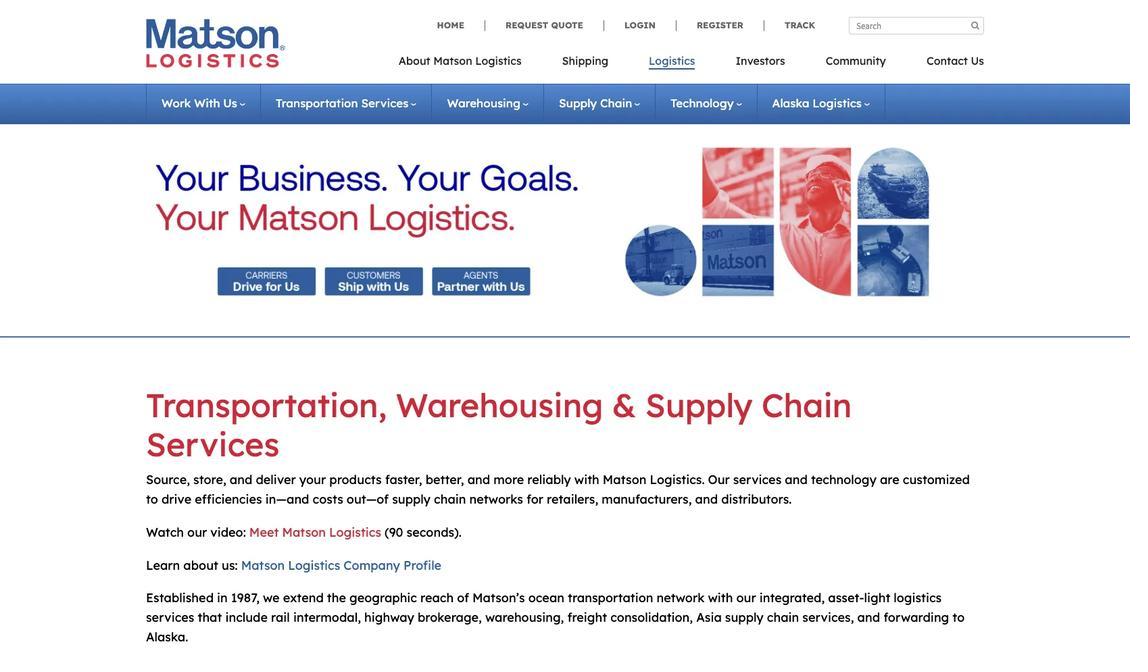 Task type: locate. For each thing, give the bounding box(es) containing it.
distributors.
[[721, 492, 792, 508]]

0 horizontal spatial our
[[187, 525, 207, 541]]

store,
[[193, 473, 226, 488]]

0 horizontal spatial chain
[[434, 492, 466, 508]]

supply inside established in 1987, we extend the geographic reach of matson's ocean transportation network with our integrated, asset-light logistics services that include rail intermodal, highway brokerage, warehousing, freight consolidation, asia supply chain services, and forwarding to alaska.
[[725, 611, 764, 626]]

1 vertical spatial chain
[[762, 385, 852, 426]]

0 vertical spatial supply
[[392, 492, 431, 508]]

0 vertical spatial supply
[[559, 96, 597, 110]]

login link
[[604, 20, 676, 31]]

supply
[[392, 492, 431, 508], [725, 611, 764, 626]]

top menu navigation
[[399, 50, 984, 78]]

matson up manufacturers,
[[603, 473, 647, 488]]

0 horizontal spatial chain
[[600, 96, 632, 110]]

technology
[[811, 473, 877, 488]]

alaska logistics link
[[772, 96, 870, 110]]

retailers,
[[547, 492, 598, 508]]

search image
[[971, 21, 979, 30]]

services up the distributors.
[[733, 473, 782, 488]]

include
[[225, 611, 268, 626]]

highway brokerage, intermodal rail, warehousing, forwarding image
[[155, 132, 975, 312]]

with inside source, store, and deliver your products faster, better, and more reliably with matson logistics. our services and technology are customized to drive efficiencies in—and costs out—of supply chain networks for retailers, manufacturers, and distributors.
[[574, 473, 599, 488]]

forwarding
[[884, 611, 949, 626]]

1 vertical spatial services
[[146, 611, 194, 626]]

1 horizontal spatial with
[[708, 591, 733, 607]]

learn
[[146, 558, 180, 574]]

1 horizontal spatial services
[[733, 473, 782, 488]]

chain inside established in 1987, we extend the geographic reach of matson's ocean transportation network with our integrated, asset-light logistics services that include rail intermodal, highway brokerage, warehousing, freight consolidation, asia supply chain services, and forwarding to alaska.
[[767, 611, 799, 626]]

&
[[612, 385, 636, 426]]

meet matson logistics link
[[249, 525, 381, 541]]

with up "retailers,"
[[574, 473, 599, 488]]

0 horizontal spatial services
[[146, 611, 194, 626]]

to left drive at the left
[[146, 492, 158, 508]]

matson down meet
[[241, 558, 285, 574]]

our left integrated,
[[736, 591, 756, 607]]

1 vertical spatial to
[[953, 611, 965, 626]]

with
[[194, 96, 220, 110]]

us
[[971, 54, 984, 68], [223, 96, 237, 110]]

1 vertical spatial supply
[[725, 611, 764, 626]]

register
[[697, 20, 744, 30]]

community
[[826, 54, 886, 68]]

supply right asia
[[725, 611, 764, 626]]

work with us
[[162, 96, 237, 110]]

to right forwarding
[[953, 611, 965, 626]]

our
[[708, 473, 730, 488]]

services
[[733, 473, 782, 488], [146, 611, 194, 626]]

chain
[[600, 96, 632, 110], [762, 385, 852, 426]]

logistics
[[475, 54, 522, 68], [649, 54, 695, 68], [813, 96, 862, 110], [329, 525, 381, 541], [288, 558, 340, 574]]

faster,
[[385, 473, 422, 488]]

with up asia
[[708, 591, 733, 607]]

us right the contact at the top right of page
[[971, 54, 984, 68]]

0 vertical spatial warehousing
[[447, 96, 520, 110]]

0 vertical spatial chain
[[434, 492, 466, 508]]

contact
[[927, 54, 968, 68]]

logistics up warehousing link
[[475, 54, 522, 68]]

request quote link
[[485, 20, 604, 31]]

watch our video: meet matson logistics (90 seconds).
[[146, 525, 462, 541]]

1 horizontal spatial chain
[[762, 385, 852, 426]]

meet
[[249, 525, 279, 541]]

1 horizontal spatial services
[[361, 96, 409, 110]]

matson up learn about us: matson logistics company profile at the bottom left
[[282, 525, 326, 541]]

services up alaska.
[[146, 611, 194, 626]]

0 horizontal spatial us
[[223, 96, 237, 110]]

source, store, and deliver your products faster, better, and more reliably with matson logistics. our services and technology are customized to drive efficiencies in—and costs out—of supply chain networks for retailers, manufacturers, and distributors.
[[146, 473, 970, 508]]

services up store, at the bottom of the page
[[146, 424, 280, 465]]

source,
[[146, 473, 190, 488]]

our left video:
[[187, 525, 207, 541]]

0 vertical spatial chain
[[600, 96, 632, 110]]

with
[[574, 473, 599, 488], [708, 591, 733, 607]]

learn about us: matson logistics company profile
[[146, 558, 441, 574]]

warehousing
[[447, 96, 520, 110], [396, 385, 603, 426]]

are
[[880, 473, 900, 488]]

us inside contact us link
[[971, 54, 984, 68]]

services
[[361, 96, 409, 110], [146, 424, 280, 465]]

to inside source, store, and deliver your products faster, better, and more reliably with matson logistics. our services and technology are customized to drive efficiencies in—and costs out—of supply chain networks for retailers, manufacturers, and distributors.
[[146, 492, 158, 508]]

supply
[[559, 96, 597, 110], [645, 385, 753, 426]]

to inside established in 1987, we extend the geographic reach of matson's ocean transportation network with our integrated, asset-light logistics services that include rail intermodal, highway brokerage, warehousing, freight consolidation, asia supply chain services, and forwarding to alaska.
[[953, 611, 965, 626]]

manufacturers,
[[602, 492, 692, 508]]

and up efficiencies
[[230, 473, 252, 488]]

warehousing,
[[485, 611, 564, 626]]

transportation
[[568, 591, 653, 607]]

1 horizontal spatial us
[[971, 54, 984, 68]]

None search field
[[849, 17, 984, 34]]

supply down faster, at the bottom left
[[392, 492, 431, 508]]

request quote
[[506, 20, 583, 30]]

us right with on the left
[[223, 96, 237, 110]]

chain
[[434, 492, 466, 508], [767, 611, 799, 626]]

0 horizontal spatial with
[[574, 473, 599, 488]]

1 horizontal spatial to
[[953, 611, 965, 626]]

0 vertical spatial our
[[187, 525, 207, 541]]

0 horizontal spatial supply
[[392, 492, 431, 508]]

1 vertical spatial services
[[146, 424, 280, 465]]

0 vertical spatial services
[[733, 473, 782, 488]]

0 vertical spatial to
[[146, 492, 158, 508]]

reliably
[[527, 473, 571, 488]]

0 horizontal spatial to
[[146, 492, 158, 508]]

logistics.
[[650, 473, 705, 488]]

(90
[[385, 525, 403, 541]]

0 vertical spatial with
[[574, 473, 599, 488]]

matson inside top menu navigation
[[433, 54, 472, 68]]

chain down integrated,
[[767, 611, 799, 626]]

1 vertical spatial chain
[[767, 611, 799, 626]]

login
[[625, 20, 656, 30]]

matson logistics company profile link
[[241, 558, 441, 574]]

our
[[187, 525, 207, 541], [736, 591, 756, 607]]

1 horizontal spatial supply
[[725, 611, 764, 626]]

watch
[[146, 525, 184, 541]]

drive
[[162, 492, 191, 508]]

logistics down login at the top
[[649, 54, 695, 68]]

1 horizontal spatial supply
[[645, 385, 753, 426]]

Search search field
[[849, 17, 984, 34]]

contact us
[[927, 54, 984, 68]]

1 horizontal spatial our
[[736, 591, 756, 607]]

supply chain link
[[559, 96, 640, 110]]

transportation services
[[276, 96, 409, 110]]

light
[[864, 591, 890, 607]]

1 vertical spatial our
[[736, 591, 756, 607]]

logistics
[[894, 591, 942, 607]]

matson down home
[[433, 54, 472, 68]]

home
[[437, 20, 464, 30]]

and down "our"
[[695, 492, 718, 508]]

more
[[494, 473, 524, 488]]

supply inside source, store, and deliver your products faster, better, and more reliably with matson logistics. our services and technology are customized to drive efficiencies in—and costs out—of supply chain networks for retailers, manufacturers, and distributors.
[[392, 492, 431, 508]]

1 vertical spatial with
[[708, 591, 733, 607]]

and
[[230, 473, 252, 488], [468, 473, 490, 488], [785, 473, 808, 488], [695, 492, 718, 508]]

0 vertical spatial us
[[971, 54, 984, 68]]

for
[[527, 492, 544, 508]]

alaska logistics
[[772, 96, 862, 110]]

established
[[146, 591, 214, 607]]

1 horizontal spatial chain
[[767, 611, 799, 626]]

home link
[[437, 20, 485, 31]]

quote
[[551, 20, 583, 30]]

1 vertical spatial us
[[223, 96, 237, 110]]

community link
[[806, 50, 906, 78]]

0 horizontal spatial supply
[[559, 96, 597, 110]]

out—of
[[347, 492, 389, 508]]

warehousing inside transportation, warehousing & supply chain services
[[396, 385, 603, 426]]

investors
[[736, 54, 785, 68]]

1 vertical spatial supply
[[645, 385, 753, 426]]

extend the
[[283, 591, 346, 607]]

company
[[344, 558, 400, 574]]

with inside established in 1987, we extend the geographic reach of matson's ocean transportation network with our integrated, asset-light logistics services that include rail intermodal, highway brokerage, warehousing, freight consolidation, asia supply chain services, and forwarding to alaska.
[[708, 591, 733, 607]]

1 vertical spatial warehousing
[[396, 385, 603, 426]]

and up networks
[[468, 473, 490, 488]]

services down "about"
[[361, 96, 409, 110]]

0 horizontal spatial services
[[146, 424, 280, 465]]

chain down the better, on the bottom of page
[[434, 492, 466, 508]]

our inside established in 1987, we extend the geographic reach of matson's ocean transportation network with our integrated, asset-light logistics services that include rail intermodal, highway brokerage, warehousing, freight consolidation, asia supply chain services, and forwarding to alaska.
[[736, 591, 756, 607]]

request
[[506, 20, 548, 30]]

1987, we
[[231, 591, 280, 607]]



Task type: vqa. For each thing, say whether or not it's contained in the screenshot.
THE 'DISTRIBUTORS.'
yes



Task type: describe. For each thing, give the bounding box(es) containing it.
asset-
[[828, 591, 864, 607]]

video:
[[210, 525, 246, 541]]

consolidation,
[[611, 611, 693, 626]]

matson's
[[473, 591, 525, 607]]

track link
[[764, 20, 815, 31]]

alaska
[[772, 96, 809, 110]]

better,
[[426, 473, 464, 488]]

services inside transportation, warehousing & supply chain services
[[146, 424, 280, 465]]

reach
[[420, 591, 454, 607]]

supply inside transportation, warehousing & supply chain services
[[645, 385, 753, 426]]

your
[[299, 473, 326, 488]]

established in 1987, we extend the geographic reach of matson's ocean transportation network with our integrated, asset-light logistics services that include rail intermodal, highway brokerage, warehousing, freight consolidation, asia supply chain services, and forwarding to alaska.
[[146, 591, 965, 646]]

alaska.
[[146, 630, 188, 646]]

matson logistics image
[[146, 19, 285, 68]]

supply chain
[[559, 96, 632, 110]]

transportation
[[276, 96, 358, 110]]

logistics down out—of
[[329, 525, 381, 541]]

logistics down community link
[[813, 96, 862, 110]]

about matson logistics
[[399, 54, 522, 68]]

in—and
[[265, 492, 309, 508]]

that
[[198, 611, 222, 626]]

integrated,
[[760, 591, 825, 607]]

services inside source, store, and deliver your products faster, better, and more reliably with matson logistics. our services and technology are customized to drive efficiencies in—and costs out—of supply chain networks for retailers, manufacturers, and distributors.
[[733, 473, 782, 488]]

shipping link
[[542, 50, 629, 78]]

transportation,
[[146, 385, 387, 426]]

with for reliably
[[574, 473, 599, 488]]

freight
[[567, 611, 607, 626]]

chain inside transportation, warehousing & supply chain services
[[762, 385, 852, 426]]

highway
[[364, 611, 414, 626]]

contact us link
[[906, 50, 984, 78]]

work with us link
[[162, 96, 245, 110]]

chain inside source, store, and deliver your products faster, better, and more reliably with matson logistics. our services and technology are customized to drive efficiencies in—and costs out—of supply chain networks for retailers, manufacturers, and distributors.
[[434, 492, 466, 508]]

track
[[785, 20, 815, 30]]

transportation services link
[[276, 96, 417, 110]]

logistics inside about matson logistics link
[[475, 54, 522, 68]]

profile
[[404, 558, 441, 574]]

technology
[[671, 96, 734, 110]]

efficiencies
[[195, 492, 262, 508]]

in
[[217, 591, 228, 607]]

about
[[183, 558, 218, 574]]

intermodal,
[[293, 611, 361, 626]]

asia
[[696, 611, 722, 626]]

products
[[329, 473, 382, 488]]

work
[[162, 96, 191, 110]]

about
[[399, 54, 430, 68]]

technology link
[[671, 96, 742, 110]]

ocean
[[528, 591, 564, 607]]

rail
[[271, 611, 290, 626]]

logistics link
[[629, 50, 715, 78]]

services inside established in 1987, we extend the geographic reach of matson's ocean transportation network with our integrated, asset-light logistics services that include rail intermodal, highway brokerage, warehousing, freight consolidation, asia supply chain services, and forwarding to alaska.
[[146, 611, 194, 626]]

services, and
[[803, 611, 880, 626]]

register link
[[676, 20, 764, 31]]

of
[[457, 591, 469, 607]]

about matson logistics link
[[399, 50, 542, 78]]

network
[[657, 591, 705, 607]]

brokerage,
[[418, 611, 482, 626]]

costs
[[313, 492, 343, 508]]

matson inside source, store, and deliver your products faster, better, and more reliably with matson logistics. our services and technology are customized to drive efficiencies in—and costs out—of supply chain networks for retailers, manufacturers, and distributors.
[[603, 473, 647, 488]]

investors link
[[715, 50, 806, 78]]

0 vertical spatial services
[[361, 96, 409, 110]]

logistics inside logistics link
[[649, 54, 695, 68]]

with for network
[[708, 591, 733, 607]]

geographic
[[350, 591, 417, 607]]

logistics up the extend the
[[288, 558, 340, 574]]

deliver
[[256, 473, 296, 488]]

shipping
[[562, 54, 608, 68]]

customized
[[903, 473, 970, 488]]

networks
[[470, 492, 523, 508]]

warehousing link
[[447, 96, 529, 110]]

and up the distributors.
[[785, 473, 808, 488]]

transportation, warehousing & supply chain services
[[146, 385, 852, 465]]

seconds).
[[407, 525, 462, 541]]



